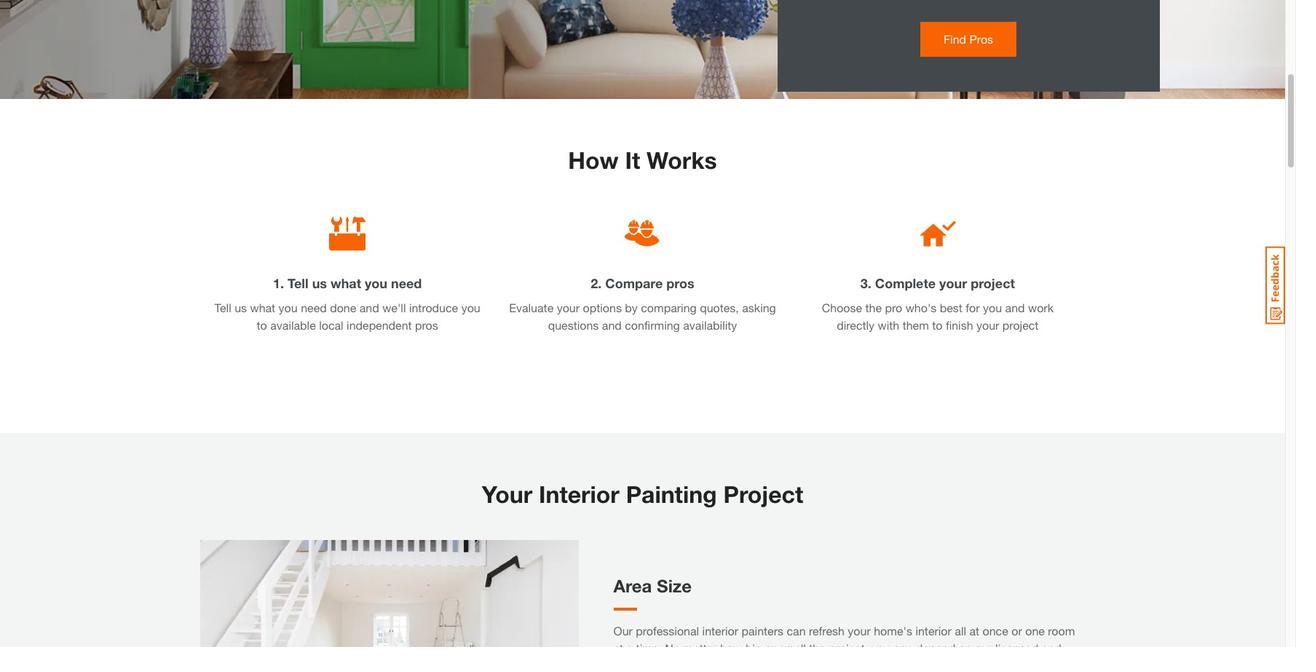 Task type: locate. For each thing, give the bounding box(es) containing it.
the inside our professional interior painters can refresh your home's interior all at once or one room at a time. no matter how big or small the project, you can depend on our licensed an
[[810, 642, 826, 648]]

find
[[944, 32, 967, 46]]

0 vertical spatial the
[[866, 301, 882, 315]]

0 horizontal spatial tell
[[215, 301, 231, 315]]

your
[[482, 481, 533, 509]]

project up for
[[971, 275, 1016, 291]]

2 to from the left
[[933, 318, 943, 332]]

your up questions
[[557, 301, 580, 315]]

interior up "depend"
[[916, 624, 952, 638]]

to
[[257, 318, 267, 332], [933, 318, 943, 332]]

choose
[[822, 301, 863, 315]]

2 horizontal spatial and
[[1006, 301, 1026, 315]]

1 horizontal spatial tell
[[288, 275, 309, 291]]

at right the all
[[970, 624, 980, 638]]

change
[[925, 17, 965, 31]]

depend
[[916, 642, 956, 648]]

and
[[360, 301, 379, 315], [1006, 301, 1026, 315], [602, 318, 622, 332]]

1 vertical spatial or
[[765, 642, 776, 648]]

your interior painting project
[[482, 481, 804, 509]]

the down refresh on the right of page
[[810, 642, 826, 648]]

room
[[1049, 624, 1076, 638]]

1 horizontal spatial or
[[1012, 624, 1023, 638]]

the left the pro
[[866, 301, 882, 315]]

what up done
[[331, 275, 361, 291]]

can up the small
[[787, 624, 806, 638]]

project
[[971, 275, 1016, 291], [1003, 318, 1039, 332]]

at
[[970, 624, 980, 638], [614, 642, 624, 648]]

what inside the tell us what you need done and we'll introduce you to available local independent pros
[[250, 301, 276, 315]]

to left the available
[[257, 318, 267, 332]]

need inside the tell us what you need done and we'll introduce you to available local independent pros
[[301, 301, 327, 315]]

confirming
[[625, 318, 680, 332]]

1 vertical spatial us
[[235, 301, 247, 315]]

1 vertical spatial need
[[301, 301, 327, 315]]

0 horizontal spatial and
[[360, 301, 379, 315]]

all
[[955, 624, 967, 638]]

0 vertical spatial can
[[787, 624, 806, 638]]

them
[[903, 318, 930, 332]]

0 vertical spatial at
[[970, 624, 980, 638]]

find pros button
[[921, 22, 1017, 57]]

0 horizontal spatial need
[[301, 301, 327, 315]]

to right them
[[933, 318, 943, 332]]

0 horizontal spatial can
[[787, 624, 806, 638]]

1 horizontal spatial to
[[933, 318, 943, 332]]

tell
[[288, 275, 309, 291], [215, 301, 231, 315]]

tell us what you need done and we'll introduce you to available local independent pros
[[215, 301, 481, 332]]

2.
[[591, 275, 602, 291]]

what
[[331, 275, 361, 291], [250, 301, 276, 315]]

1 horizontal spatial the
[[866, 301, 882, 315]]

your down for
[[977, 318, 1000, 332]]

small
[[779, 642, 806, 648]]

and up the independent
[[360, 301, 379, 315]]

interior
[[703, 624, 739, 638], [916, 624, 952, 638]]

to inside choose the pro who's best for you and work directly with them to finish your project
[[933, 318, 943, 332]]

1 vertical spatial tell
[[215, 301, 231, 315]]

and down options
[[602, 318, 622, 332]]

1 vertical spatial the
[[810, 642, 826, 648]]

0 horizontal spatial us
[[235, 301, 247, 315]]

questions
[[548, 318, 599, 332]]

introduce
[[409, 301, 458, 315]]

your up project,
[[848, 624, 871, 638]]

1. tell us what you need
[[273, 275, 422, 291]]

need
[[391, 275, 422, 291], [301, 301, 327, 315]]

your
[[940, 275, 968, 291], [557, 301, 580, 315], [977, 318, 1000, 332], [848, 624, 871, 638]]

need up we'll
[[391, 275, 422, 291]]

1 vertical spatial pros
[[415, 318, 438, 332]]

and inside evaluate your options by comparing quotes, asking questions and confirming availability
[[602, 318, 622, 332]]

0 horizontal spatial interior
[[703, 624, 739, 638]]

you down the home's
[[872, 642, 891, 648]]

can
[[787, 624, 806, 638], [894, 642, 913, 648]]

and left work
[[1006, 301, 1026, 315]]

compare pros image
[[625, 216, 661, 252]]

your inside our professional interior painters can refresh your home's interior all at once or one room at a time. no matter how big or small the project, you can depend on our licensed an
[[848, 624, 871, 638]]

change zip code
[[925, 17, 1013, 31]]

and inside choose the pro who's best for you and work directly with them to finish your project
[[1006, 301, 1026, 315]]

pros down introduce
[[415, 318, 438, 332]]

the
[[866, 301, 882, 315], [810, 642, 826, 648]]

1 vertical spatial can
[[894, 642, 913, 648]]

how
[[569, 146, 619, 174]]

you inside choose the pro who's best for you and work directly with them to finish your project
[[984, 301, 1003, 315]]

1 vertical spatial at
[[614, 642, 624, 648]]

you
[[365, 275, 388, 291], [279, 301, 298, 315], [462, 301, 481, 315], [984, 301, 1003, 315], [872, 642, 891, 648]]

interior up how
[[703, 624, 739, 638]]

how it works
[[569, 146, 717, 174]]

pros inside the tell us what you need done and we'll introduce you to available local independent pros
[[415, 318, 438, 332]]

1 horizontal spatial what
[[331, 275, 361, 291]]

1 to from the left
[[257, 318, 267, 332]]

project down work
[[1003, 318, 1039, 332]]

or down painters
[[765, 642, 776, 648]]

or
[[1012, 624, 1023, 638], [765, 642, 776, 648]]

project inside choose the pro who's best for you and work directly with them to finish your project
[[1003, 318, 1039, 332]]

your inside choose the pro who's best for you and work directly with them to finish your project
[[977, 318, 1000, 332]]

to inside the tell us what you need done and we'll introduce you to available local independent pros
[[257, 318, 267, 332]]

1 vertical spatial what
[[250, 301, 276, 315]]

1 horizontal spatial pros
[[667, 275, 695, 291]]

finish
[[946, 318, 974, 332]]

the inside choose the pro who's best for you and work directly with them to finish your project
[[866, 301, 882, 315]]

directly
[[837, 318, 875, 332]]

0 vertical spatial us
[[312, 275, 327, 291]]

can down the home's
[[894, 642, 913, 648]]

matter
[[684, 642, 717, 648]]

available
[[270, 318, 316, 332]]

painters
[[742, 624, 784, 638]]

0 vertical spatial what
[[331, 275, 361, 291]]

you right for
[[984, 301, 1003, 315]]

1 horizontal spatial and
[[602, 318, 622, 332]]

interior
[[539, 481, 620, 509]]

pros
[[970, 32, 994, 46]]

with
[[878, 318, 900, 332]]

feedback link image
[[1266, 246, 1286, 325]]

pros
[[667, 275, 695, 291], [415, 318, 438, 332]]

0 horizontal spatial at
[[614, 642, 624, 648]]

need up local
[[301, 301, 327, 315]]

choose the pro who's best for you and work directly with them to finish your project
[[822, 301, 1054, 332]]

0 horizontal spatial the
[[810, 642, 826, 648]]

at left a
[[614, 642, 624, 648]]

or up licensed at right bottom
[[1012, 624, 1023, 638]]

options
[[583, 301, 622, 315]]

our
[[976, 642, 993, 648]]

1.
[[273, 275, 284, 291]]

1 horizontal spatial can
[[894, 642, 913, 648]]

you up the available
[[279, 301, 298, 315]]

0 horizontal spatial to
[[257, 318, 267, 332]]

big
[[746, 642, 762, 648]]

painting
[[626, 481, 717, 509]]

time.
[[636, 642, 662, 648]]

a
[[627, 642, 633, 648]]

us
[[312, 275, 327, 291], [235, 301, 247, 315]]

1 horizontal spatial interior
[[916, 624, 952, 638]]

1 vertical spatial project
[[1003, 318, 1039, 332]]

0 horizontal spatial what
[[250, 301, 276, 315]]

pros up the comparing
[[667, 275, 695, 291]]

best
[[940, 301, 963, 315]]

what down 1.
[[250, 301, 276, 315]]

0 horizontal spatial pros
[[415, 318, 438, 332]]

1 horizontal spatial at
[[970, 624, 980, 638]]

licensed
[[996, 642, 1039, 648]]

1 horizontal spatial need
[[391, 275, 422, 291]]

1 interior from the left
[[703, 624, 739, 638]]



Task type: vqa. For each thing, say whether or not it's contained in the screenshot.


Task type: describe. For each thing, give the bounding box(es) containing it.
change zip code link
[[925, 15, 1013, 33]]

0 vertical spatial need
[[391, 275, 422, 291]]

evaluate
[[509, 301, 554, 315]]

pro
[[886, 301, 903, 315]]

compare
[[606, 275, 663, 291]]

0 vertical spatial project
[[971, 275, 1016, 291]]

3.
[[861, 275, 872, 291]]

one
[[1026, 624, 1045, 638]]

done
[[330, 301, 357, 315]]

zip
[[969, 17, 984, 31]]

you inside our professional interior painters can refresh your home's interior all at once or one room at a time. no matter how big or small the project, you can depend on our licensed an
[[872, 642, 891, 648]]

area
[[614, 576, 652, 597]]

no
[[665, 642, 681, 648]]

for
[[966, 301, 980, 315]]

2 interior from the left
[[916, 624, 952, 638]]

area size
[[614, 576, 692, 597]]

home's
[[874, 624, 913, 638]]

we'll
[[383, 301, 406, 315]]

tell us what you need image
[[329, 216, 366, 252]]

how
[[721, 642, 743, 648]]

1 horizontal spatial us
[[312, 275, 327, 291]]

it
[[625, 146, 641, 174]]

your up best
[[940, 275, 968, 291]]

quotes,
[[700, 301, 739, 315]]

0 vertical spatial or
[[1012, 624, 1023, 638]]

us inside the tell us what you need done and we'll introduce you to available local independent pros
[[235, 301, 247, 315]]

evaluate your options by comparing quotes, asking questions and confirming availability
[[509, 301, 777, 332]]

complete
[[876, 275, 936, 291]]

2. compare pros
[[591, 275, 695, 291]]

0 vertical spatial pros
[[667, 275, 695, 291]]

0 horizontal spatial or
[[765, 642, 776, 648]]

comparing
[[641, 301, 697, 315]]

and inside the tell us what you need done and we'll introduce you to available local independent pros
[[360, 301, 379, 315]]

you right introduce
[[462, 301, 481, 315]]

professional
[[636, 624, 700, 638]]

availability
[[684, 318, 738, 332]]

3. complete your project
[[861, 275, 1016, 291]]

code
[[987, 17, 1013, 31]]

on
[[959, 642, 973, 648]]

complete your project image
[[920, 216, 956, 252]]

refresh
[[809, 624, 845, 638]]

work
[[1029, 301, 1054, 315]]

tell inside the tell us what you need done and we'll introduce you to available local independent pros
[[215, 301, 231, 315]]

our
[[614, 624, 633, 638]]

your inside evaluate your options by comparing quotes, asking questions and confirming availability
[[557, 301, 580, 315]]

find pros
[[944, 32, 994, 46]]

all white loft with painting supplies on the floor image
[[200, 538, 579, 648]]

who's
[[906, 301, 937, 315]]

asking
[[743, 301, 777, 315]]

size
[[657, 576, 692, 597]]

our professional interior painters can refresh your home's interior all at once or one room at a time. no matter how big or small the project, you can depend on our licensed an
[[614, 624, 1076, 648]]

once
[[983, 624, 1009, 638]]

0 vertical spatial tell
[[288, 275, 309, 291]]

works
[[647, 146, 717, 174]]

you up we'll
[[365, 275, 388, 291]]

local
[[319, 318, 344, 332]]

project
[[724, 481, 804, 509]]

project,
[[829, 642, 869, 648]]

by
[[625, 301, 638, 315]]

independent
[[347, 318, 412, 332]]



